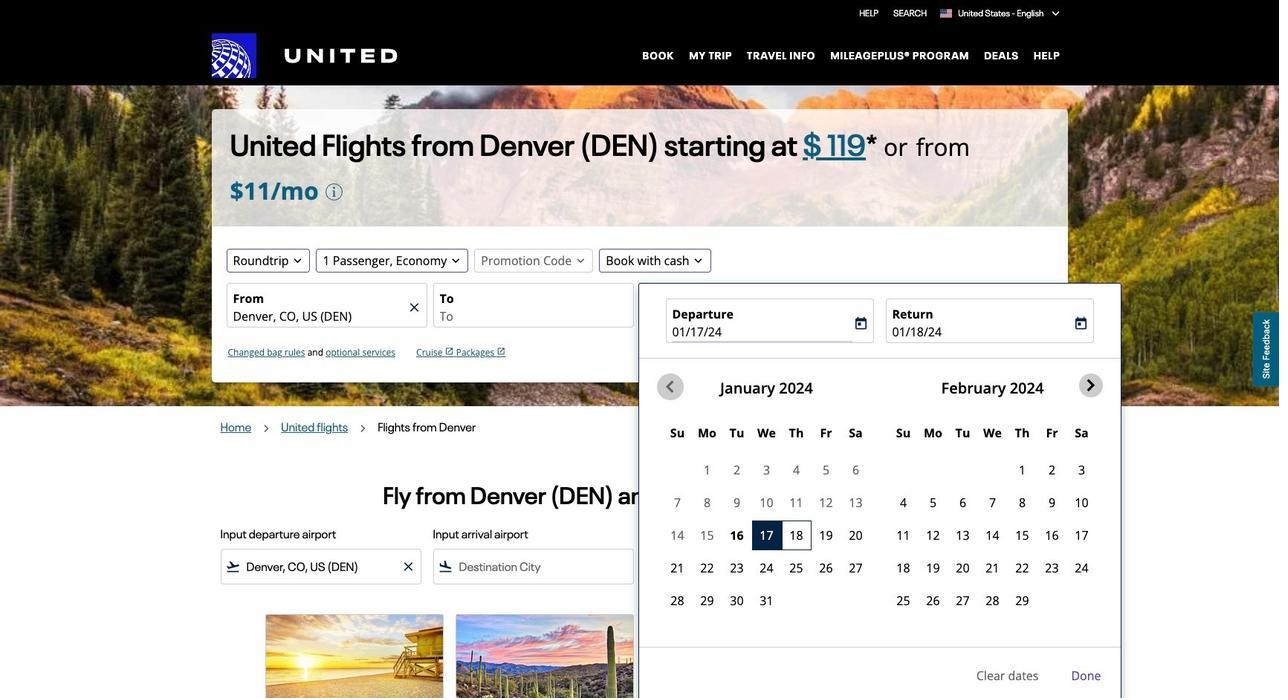 Task type: vqa. For each thing, say whether or not it's contained in the screenshot.
THE NOT SURE WHERE TO GO? USE OUR INTERACTIVE MAP TO FIND FLIGHTS TO GREAT DESTINATIONS. element
no



Task type: locate. For each thing, give the bounding box(es) containing it.
Origin City field
[[246, 558, 374, 576]]

fc-booking-return-date-input-aria-label text field
[[892, 323, 1072, 341]]

10 column header from the left
[[948, 424, 978, 442]]

12 column header from the left
[[1008, 424, 1037, 442]]

Max budget text field
[[667, 559, 837, 575]]

fc-booking-destination-aria-label text field
[[440, 308, 627, 326]]

14 column header from the left
[[1067, 424, 1097, 442]]

main content
[[0, 85, 1279, 699]]

column header
[[663, 424, 692, 442], [692, 424, 722, 442], [722, 424, 752, 442], [752, 424, 782, 442], [782, 424, 811, 442], [811, 424, 841, 442], [841, 424, 871, 442], [889, 424, 918, 442], [918, 424, 948, 442], [948, 424, 978, 442], [978, 424, 1008, 442], [1008, 424, 1037, 442], [1037, 424, 1067, 442], [1067, 424, 1097, 442]]

2 column header from the left
[[692, 424, 722, 442]]

11 column header from the left
[[978, 424, 1008, 442]]

fc-booking-departure-date-input-aria-label text field
[[672, 323, 852, 341]]

row
[[663, 401, 871, 442], [889, 401, 1097, 442], [663, 442, 871, 618], [889, 442, 1097, 618]]



Task type: describe. For each thing, give the bounding box(es) containing it.
1 column header from the left
[[663, 424, 692, 442]]

february 2024 grid
[[889, 377, 1097, 618]]

Destination City field
[[459, 558, 627, 576]]

january 2024 grid
[[663, 377, 871, 618]]

fc-booking-origin-aria-label text field
[[233, 308, 406, 326]]

3 column header from the left
[[722, 424, 752, 442]]

6 column header from the left
[[811, 424, 841, 442]]

5 column header from the left
[[782, 424, 811, 442]]

9 column header from the left
[[918, 424, 948, 442]]

united airlines image
[[211, 33, 397, 78]]

click to learn more about pay monthly element
[[325, 183, 344, 201]]

13 column header from the left
[[1037, 424, 1067, 442]]

8 column header from the left
[[889, 424, 918, 442]]

4 column header from the left
[[752, 424, 782, 442]]

click to learn more about pay monthly image
[[325, 183, 344, 201]]

7 column header from the left
[[841, 424, 871, 442]]



